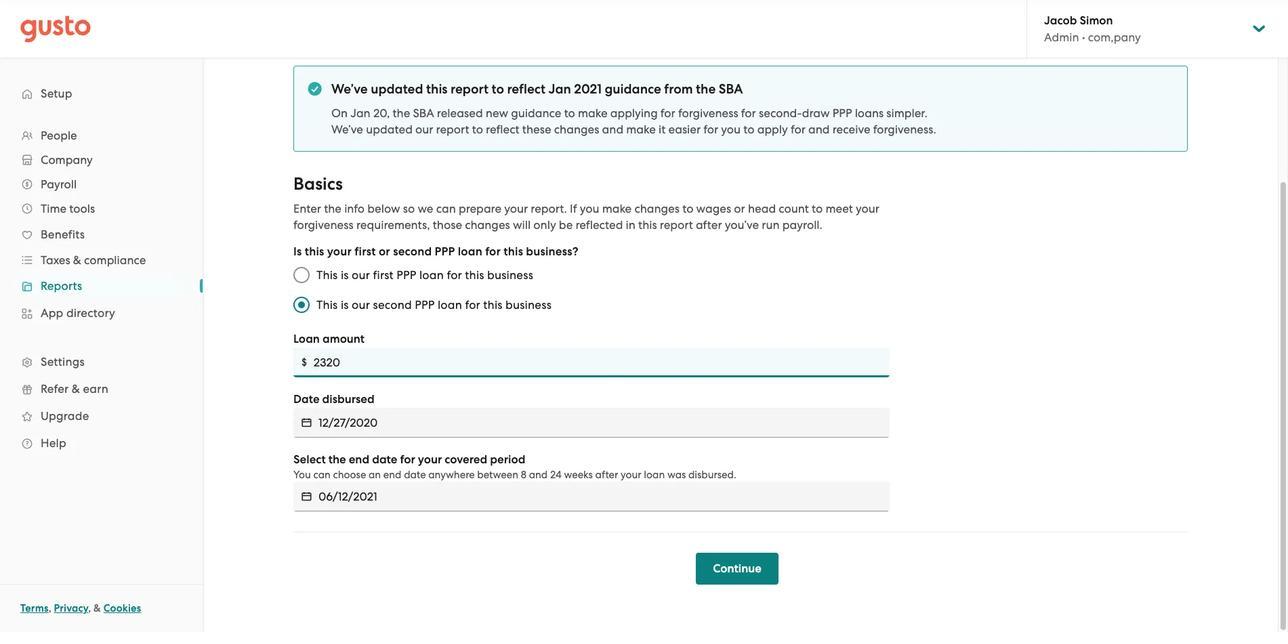 Task type: locate. For each thing, give the bounding box(es) containing it.
0 vertical spatial changes
[[554, 123, 600, 136]]

the inside 'select the end date for your covered period you can choose an end date anywhere between 8 and 24 weeks after your loan was disbursed.'
[[329, 453, 346, 467]]

2 vertical spatial report
[[660, 218, 693, 232]]

upgrade link
[[14, 404, 189, 428]]

& inside refer & earn link
[[72, 382, 80, 396]]

1 horizontal spatial sba
[[719, 81, 743, 97]]

business?
[[526, 245, 579, 259]]

, left cookies
[[88, 603, 91, 615]]

for up it
[[661, 106, 676, 120]]

only
[[534, 218, 556, 232]]

after down wages
[[696, 218, 722, 232]]

, left 'privacy'
[[49, 603, 51, 615]]

1 vertical spatial this
[[317, 298, 338, 312]]

help
[[41, 437, 66, 450]]

1 vertical spatial updated
[[366, 123, 413, 136]]

continue button
[[696, 553, 779, 585]]

loan amount
[[294, 332, 365, 346]]

0 horizontal spatial end
[[349, 453, 370, 467]]

1 vertical spatial changes
[[635, 202, 680, 216]]

after
[[696, 218, 722, 232], [596, 469, 619, 481]]

for down second-
[[791, 123, 806, 136]]

0 vertical spatial after
[[696, 218, 722, 232]]

0 horizontal spatial date
[[372, 453, 398, 467]]

is up amount
[[341, 298, 349, 312]]

calendar outline image down date
[[302, 416, 312, 430]]

be
[[559, 218, 573, 232]]

2 vertical spatial our
[[352, 298, 370, 312]]

this is our second ppp loan for this business
[[317, 298, 552, 312]]

0 vertical spatial you
[[722, 123, 741, 136]]

can inside enter the info below so we can prepare your report. if you make changes to wages or head count to meet your forgiveness requirements, those changes will only be reflected in this report after you've run payroll.
[[436, 202, 456, 216]]

refer
[[41, 382, 69, 396]]

1 horizontal spatial after
[[696, 218, 722, 232]]

0 vertical spatial our
[[416, 123, 433, 136]]

reports
[[41, 279, 82, 293]]

0 horizontal spatial can
[[313, 469, 331, 481]]

& left cookies
[[94, 603, 101, 615]]

date disbursed
[[294, 393, 375, 407]]

changes up in
[[635, 202, 680, 216]]

& inside taxes & compliance dropdown button
[[73, 254, 81, 267]]

we
[[418, 202, 434, 216]]

to down released
[[472, 123, 483, 136]]

0 vertical spatial we've
[[331, 81, 368, 97]]

1 horizontal spatial ,
[[88, 603, 91, 615]]

this up this is our second ppp loan for this business "option"
[[317, 268, 338, 282]]

0 horizontal spatial changes
[[465, 218, 510, 232]]

0 vertical spatial can
[[436, 202, 456, 216]]

0 vertical spatial forgiveness
[[679, 106, 739, 120]]

2 vertical spatial make
[[602, 202, 632, 216]]

benefits link
[[14, 222, 189, 247]]

second up this is our first ppp loan for this business
[[393, 245, 432, 259]]

0 vertical spatial calendar outline image
[[302, 416, 312, 430]]

0 vertical spatial or
[[734, 202, 745, 216]]

0 vertical spatial make
[[578, 106, 608, 120]]

this
[[317, 268, 338, 282], [317, 298, 338, 312]]

0 vertical spatial first
[[355, 245, 376, 259]]

0 vertical spatial sba
[[719, 81, 743, 97]]

new
[[486, 106, 508, 120]]

for down this is our first ppp loan for this business
[[465, 298, 481, 312]]

you left apply
[[722, 123, 741, 136]]

2 is from the top
[[341, 298, 349, 312]]

cookies
[[104, 603, 141, 615]]

0 horizontal spatial after
[[596, 469, 619, 481]]

1 horizontal spatial date
[[404, 469, 426, 481]]

loan
[[294, 332, 320, 346]]

1 vertical spatial first
[[373, 268, 394, 282]]

0 vertical spatial this
[[317, 268, 338, 282]]

sba
[[719, 81, 743, 97], [413, 106, 434, 120]]

guidance up applying
[[605, 81, 662, 97]]

count
[[779, 202, 809, 216]]

app directory
[[41, 306, 115, 320]]

1 vertical spatial &
[[72, 382, 80, 396]]

1 vertical spatial is
[[341, 298, 349, 312]]

forgiveness up easier
[[679, 106, 739, 120]]

1 vertical spatial sba
[[413, 106, 434, 120]]

is right the this is our first ppp loan for this business option
[[341, 268, 349, 282]]

run
[[762, 218, 780, 232]]

and inside 'select the end date for your covered period you can choose an end date anywhere between 8 and 24 weeks after your loan was disbursed.'
[[529, 469, 548, 481]]

those
[[433, 218, 462, 232]]

0 horizontal spatial forgiveness
[[294, 218, 354, 232]]

make down 2021
[[578, 106, 608, 120]]

1 vertical spatial we've
[[331, 123, 363, 136]]

the up choose
[[329, 453, 346, 467]]

can up those
[[436, 202, 456, 216]]

calendar outline image down you
[[302, 490, 312, 504]]

privacy
[[54, 603, 88, 615]]

report inside on jan 20, the sba released new guidance to make applying for forgiveness for second-draw ppp loans simpler. we've updated our report to reflect these changes and make it easier for you to apply for and receive forgiveness.
[[436, 123, 469, 136]]

forgiveness.
[[874, 123, 937, 136]]

cookies button
[[104, 601, 141, 617]]

after up select the end date for your covered period field
[[596, 469, 619, 481]]

the left info
[[324, 202, 342, 216]]

com,pany
[[1089, 31, 1141, 44]]

or up the you've
[[734, 202, 745, 216]]

you inside on jan 20, the sba released new guidance to make applying for forgiveness for second-draw ppp loans simpler. we've updated our report to reflect these changes and make it easier for you to apply for and receive forgiveness.
[[722, 123, 741, 136]]

and
[[602, 123, 624, 136], [809, 123, 830, 136], [529, 469, 548, 481]]

loans
[[855, 106, 884, 120]]

Loan amount text field
[[314, 348, 890, 378]]

the inside enter the info below so we can prepare your report. if you make changes to wages or head count to meet your forgiveness requirements, those changes will only be reflected in this report after you've run payroll.
[[324, 202, 342, 216]]

can down the select
[[313, 469, 331, 481]]

1 horizontal spatial you
[[722, 123, 741, 136]]

reflect inside on jan 20, the sba released new guidance to make applying for forgiveness for second-draw ppp loans simpler. we've updated our report to reflect these changes and make it easier for you to apply for and receive forgiveness.
[[486, 123, 520, 136]]

the inside on jan 20, the sba released new guidance to make applying for forgiveness for second-draw ppp loans simpler. we've updated our report to reflect these changes and make it easier for you to apply for and receive forgiveness.
[[393, 106, 410, 120]]

1 horizontal spatial and
[[602, 123, 624, 136]]

easier
[[669, 123, 701, 136]]

0 horizontal spatial jan
[[351, 106, 371, 120]]

guidance up these
[[511, 106, 562, 120]]

Select the end date for your covered period field
[[319, 482, 890, 512]]

we've
[[331, 81, 368, 97], [331, 123, 363, 136]]

calendar outline image for select the end date for your covered period field
[[302, 490, 312, 504]]

ppp up receive
[[833, 106, 852, 120]]

changes right these
[[554, 123, 600, 136]]

date left 'anywhere'
[[404, 469, 426, 481]]

this inside enter the info below so we can prepare your report. if you make changes to wages or head count to meet your forgiveness requirements, those changes will only be reflected in this report after you've run payroll.
[[639, 218, 657, 232]]

the
[[696, 81, 716, 97], [393, 106, 410, 120], [324, 202, 342, 216], [329, 453, 346, 467]]

0 vertical spatial second
[[393, 245, 432, 259]]

is
[[294, 245, 302, 259]]

info
[[344, 202, 365, 216]]

setup
[[41, 87, 72, 100]]

for left second-
[[742, 106, 756, 120]]

amount
[[323, 332, 365, 346]]

make
[[578, 106, 608, 120], [627, 123, 656, 136], [602, 202, 632, 216]]

end right an
[[384, 469, 402, 481]]

time
[[41, 202, 66, 216]]

0 horizontal spatial you
[[580, 202, 600, 216]]

0 vertical spatial &
[[73, 254, 81, 267]]

updated inside on jan 20, the sba released new guidance to make applying for forgiveness for second-draw ppp loans simpler. we've updated our report to reflect these changes and make it easier for you to apply for and receive forgiveness.
[[366, 123, 413, 136]]

is
[[341, 268, 349, 282], [341, 298, 349, 312]]

Date disbursed field
[[319, 408, 890, 438]]

& left earn
[[72, 382, 80, 396]]

or down 'requirements,'
[[379, 245, 390, 259]]

make up in
[[602, 202, 632, 216]]

1 , from the left
[[49, 603, 51, 615]]

1 vertical spatial jan
[[351, 106, 371, 120]]

upgrade
[[41, 409, 89, 423]]

ppp down those
[[435, 245, 455, 259]]

taxes & compliance button
[[14, 248, 189, 273]]

business
[[487, 268, 534, 282], [506, 298, 552, 312]]

ppp inside on jan 20, the sba released new guidance to make applying for forgiveness for second-draw ppp loans simpler. we've updated our report to reflect these changes and make it easier for you to apply for and receive forgiveness.
[[833, 106, 852, 120]]

1 horizontal spatial or
[[734, 202, 745, 216]]

1 vertical spatial make
[[627, 123, 656, 136]]

you right if
[[580, 202, 600, 216]]

make inside enter the info below so we can prepare your report. if you make changes to wages or head count to meet your forgiveness requirements, those changes will only be reflected in this report after you've run payroll.
[[602, 202, 632, 216]]

forgiveness inside on jan 20, the sba released new guidance to make applying for forgiveness for second-draw ppp loans simpler. we've updated our report to reflect these changes and make it easier for you to apply for and receive forgiveness.
[[679, 106, 739, 120]]

gusto navigation element
[[0, 58, 203, 479]]

forgiveness
[[679, 106, 739, 120], [294, 218, 354, 232]]

1 vertical spatial end
[[384, 469, 402, 481]]

2 we've from the top
[[331, 123, 363, 136]]

0 horizontal spatial and
[[529, 469, 548, 481]]

2 this from the top
[[317, 298, 338, 312]]

our for second
[[352, 298, 370, 312]]

2 calendar outline image from the top
[[302, 490, 312, 504]]

report right in
[[660, 218, 693, 232]]

0 vertical spatial business
[[487, 268, 534, 282]]

to up payroll.
[[812, 202, 823, 216]]

to down 2021
[[564, 106, 575, 120]]

0 vertical spatial jan
[[549, 81, 571, 97]]

terms
[[20, 603, 49, 615]]

report down released
[[436, 123, 469, 136]]

end up choose
[[349, 453, 370, 467]]

can inside 'select the end date for your covered period you can choose an end date anywhere between 8 and 24 weeks after your loan was disbursed.'
[[313, 469, 331, 481]]

on
[[331, 106, 348, 120]]

0 vertical spatial guidance
[[605, 81, 662, 97]]

we've down on
[[331, 123, 363, 136]]

sba right from
[[719, 81, 743, 97]]

list
[[0, 123, 203, 457]]

1 vertical spatial you
[[580, 202, 600, 216]]

1 vertical spatial reflect
[[486, 123, 520, 136]]

payroll
[[41, 178, 77, 191]]

1 vertical spatial after
[[596, 469, 619, 481]]

updated up 20,
[[371, 81, 423, 97]]

your
[[505, 202, 528, 216], [856, 202, 880, 216], [327, 245, 352, 259], [418, 453, 442, 467], [621, 469, 642, 481]]

refer & earn
[[41, 382, 108, 396]]

it
[[659, 123, 666, 136]]

terms , privacy , & cookies
[[20, 603, 141, 615]]

forgiveness down enter
[[294, 218, 354, 232]]

help link
[[14, 431, 189, 456]]

1 vertical spatial report
[[436, 123, 469, 136]]

calendar outline image
[[302, 416, 312, 430], [302, 490, 312, 504]]

jan
[[549, 81, 571, 97], [351, 106, 371, 120]]

& for earn
[[72, 382, 80, 396]]

app directory link
[[14, 301, 189, 325]]

1 horizontal spatial changes
[[554, 123, 600, 136]]

disbursed.
[[689, 469, 737, 481]]

to left wages
[[683, 202, 694, 216]]

jan left 2021
[[549, 81, 571, 97]]

we've inside on jan 20, the sba released new guidance to make applying for forgiveness for second-draw ppp loans simpler. we've updated our report to reflect these changes and make it easier for you to apply for and receive forgiveness.
[[331, 123, 363, 136]]

2 vertical spatial changes
[[465, 218, 510, 232]]

this is our first ppp loan for this business
[[317, 268, 534, 282]]

we've up on
[[331, 81, 368, 97]]

updated down 20,
[[366, 123, 413, 136]]

or
[[734, 202, 745, 216], [379, 245, 390, 259]]

1 is from the top
[[341, 268, 349, 282]]

1 horizontal spatial can
[[436, 202, 456, 216]]

this up loan amount
[[317, 298, 338, 312]]

the right 20,
[[393, 106, 410, 120]]

will
[[513, 218, 531, 232]]

loan
[[458, 245, 483, 259], [420, 268, 444, 282], [438, 298, 462, 312], [644, 469, 665, 481]]

0 horizontal spatial ,
[[49, 603, 51, 615]]

in
[[626, 218, 636, 232]]

and right 8
[[529, 469, 548, 481]]

ppp down this is our first ppp loan for this business
[[415, 298, 435, 312]]

sba inside on jan 20, the sba released new guidance to make applying for forgiveness for second-draw ppp loans simpler. we've updated our report to reflect these changes and make it easier for you to apply for and receive forgiveness.
[[413, 106, 434, 120]]

can
[[436, 202, 456, 216], [313, 469, 331, 481]]

select
[[294, 453, 326, 467]]

1 vertical spatial our
[[352, 268, 370, 282]]

make down applying
[[627, 123, 656, 136]]

0 horizontal spatial sba
[[413, 106, 434, 120]]

0 horizontal spatial or
[[379, 245, 390, 259]]

between
[[477, 469, 519, 481]]

reflect up new
[[507, 81, 546, 97]]

1 vertical spatial can
[[313, 469, 331, 481]]

reflect
[[507, 81, 546, 97], [486, 123, 520, 136]]

1 horizontal spatial forgiveness
[[679, 106, 739, 120]]

1 vertical spatial business
[[506, 298, 552, 312]]

this for this is our second ppp loan for this business
[[317, 298, 338, 312]]

1 vertical spatial calendar outline image
[[302, 490, 312, 504]]

loan left was
[[644, 469, 665, 481]]

0 vertical spatial date
[[372, 453, 398, 467]]

1 vertical spatial second
[[373, 298, 412, 312]]

date up an
[[372, 453, 398, 467]]

you
[[722, 123, 741, 136], [580, 202, 600, 216]]

your right is
[[327, 245, 352, 259]]

1 this from the top
[[317, 268, 338, 282]]

business for this is our first ppp loan for this business
[[487, 268, 534, 282]]

and down applying
[[602, 123, 624, 136]]

1 vertical spatial forgiveness
[[294, 218, 354, 232]]

meet
[[826, 202, 853, 216]]

& right taxes
[[73, 254, 81, 267]]

0 vertical spatial is
[[341, 268, 349, 282]]

jan right on
[[351, 106, 371, 120]]

report up released
[[451, 81, 489, 97]]

sba left released
[[413, 106, 434, 120]]

0 horizontal spatial guidance
[[511, 106, 562, 120]]

second down this is our first ppp loan for this business
[[373, 298, 412, 312]]

your right meet
[[856, 202, 880, 216]]

changes down prepare
[[465, 218, 510, 232]]

1 vertical spatial guidance
[[511, 106, 562, 120]]

for left the covered
[[400, 453, 415, 467]]

after inside 'select the end date for your covered period you can choose an end date anywhere between 8 and 24 weeks after your loan was disbursed.'
[[596, 469, 619, 481]]

reflect down new
[[486, 123, 520, 136]]

after inside enter the info below so we can prepare your report. if you make changes to wages or head count to meet your forgiveness requirements, those changes will only be reflected in this report after you've run payroll.
[[696, 218, 722, 232]]

and down 'draw'
[[809, 123, 830, 136]]

prepare
[[459, 202, 502, 216]]

1 calendar outline image from the top
[[302, 416, 312, 430]]



Task type: vqa. For each thing, say whether or not it's contained in the screenshot.
2nd Message from the left
no



Task type: describe. For each thing, give the bounding box(es) containing it.
8
[[521, 469, 527, 481]]

terms link
[[20, 603, 49, 615]]

1 horizontal spatial jan
[[549, 81, 571, 97]]

you inside enter the info below so we can prepare your report. if you make changes to wages or head count to meet your forgiveness requirements, those changes will only be reflected in this report after you've run payroll.
[[580, 202, 600, 216]]

payroll button
[[14, 172, 189, 197]]

This is our first PPP loan for this business radio
[[287, 260, 317, 290]]

on jan 20, the sba released new guidance to make applying for forgiveness for second-draw ppp loans simpler. we've updated our report to reflect these changes and make it easier for you to apply for and receive forgiveness.
[[331, 106, 937, 136]]

privacy link
[[54, 603, 88, 615]]

first for or
[[355, 245, 376, 259]]

compliance
[[84, 254, 146, 267]]

was
[[668, 469, 686, 481]]

1 we've from the top
[[331, 81, 368, 97]]

an
[[369, 469, 381, 481]]

1 horizontal spatial end
[[384, 469, 402, 481]]

our for first
[[352, 268, 370, 282]]

applying
[[611, 106, 658, 120]]

is this your first or second ppp loan for this business?
[[294, 245, 579, 259]]

directory
[[66, 306, 115, 320]]

so
[[403, 202, 415, 216]]

0 vertical spatial end
[[349, 453, 370, 467]]

settings
[[41, 355, 85, 369]]

we've updated this report to reflect jan 2021 guidance from the sba alert
[[294, 66, 1188, 152]]

released
[[437, 106, 483, 120]]

refer & earn link
[[14, 377, 189, 401]]

this for this is our first ppp loan for this business
[[317, 268, 338, 282]]

taxes
[[41, 254, 70, 267]]

•
[[1082, 31, 1086, 44]]

these
[[523, 123, 552, 136]]

wages
[[697, 202, 732, 216]]

time tools button
[[14, 197, 189, 221]]

ppp down is this your first or second ppp loan for this business?
[[397, 268, 417, 282]]

company
[[41, 153, 93, 167]]

your up 'anywhere'
[[418, 453, 442, 467]]

loan down those
[[458, 245, 483, 259]]

the right from
[[696, 81, 716, 97]]

2 , from the left
[[88, 603, 91, 615]]

for right easier
[[704, 123, 719, 136]]

weeks
[[564, 469, 593, 481]]

company button
[[14, 148, 189, 172]]

guidance inside on jan 20, the sba released new guidance to make applying for forgiveness for second-draw ppp loans simpler. we've updated our report to reflect these changes and make it easier for you to apply for and receive forgiveness.
[[511, 106, 562, 120]]

is for first
[[341, 268, 349, 282]]

2 vertical spatial &
[[94, 603, 101, 615]]

24
[[550, 469, 562, 481]]

taxes & compliance
[[41, 254, 146, 267]]

if
[[570, 202, 577, 216]]

2 horizontal spatial and
[[809, 123, 830, 136]]

$
[[302, 357, 307, 369]]

head
[[748, 202, 776, 216]]

report inside enter the info below so we can prepare your report. if you make changes to wages or head count to meet your forgiveness requirements, those changes will only be reflected in this report after you've run payroll.
[[660, 218, 693, 232]]

tools
[[69, 202, 95, 216]]

choose
[[333, 469, 366, 481]]

to up new
[[492, 81, 504, 97]]

report.
[[531, 202, 567, 216]]

settings link
[[14, 350, 189, 374]]

0 vertical spatial updated
[[371, 81, 423, 97]]

calendar outline image for "date disbursed" field
[[302, 416, 312, 430]]

to left apply
[[744, 123, 755, 136]]

1 horizontal spatial guidance
[[605, 81, 662, 97]]

This is our second PPP loan for this business radio
[[287, 290, 317, 320]]

setup link
[[14, 81, 189, 106]]

loan inside 'select the end date for your covered period you can choose an end date anywhere between 8 and 24 weeks after your loan was disbursed.'
[[644, 469, 665, 481]]

receive
[[833, 123, 871, 136]]

second-
[[759, 106, 802, 120]]

0 vertical spatial reflect
[[507, 81, 546, 97]]

2 horizontal spatial changes
[[635, 202, 680, 216]]

jan inside on jan 20, the sba released new guidance to make applying for forgiveness for second-draw ppp loans simpler. we've updated our report to reflect these changes and make it easier for you to apply for and receive forgiveness.
[[351, 106, 371, 120]]

& for compliance
[[73, 254, 81, 267]]

reports link
[[14, 274, 189, 298]]

simpler.
[[887, 106, 928, 120]]

reflected
[[576, 218, 623, 232]]

or inside enter the info below so we can prepare your report. if you make changes to wages or head count to meet your forgiveness requirements, those changes will only be reflected in this report after you've run payroll.
[[734, 202, 745, 216]]

forgiveness inside enter the info below so we can prepare your report. if you make changes to wages or head count to meet your forgiveness requirements, those changes will only be reflected in this report after you've run payroll.
[[294, 218, 354, 232]]

1 vertical spatial date
[[404, 469, 426, 481]]

enter
[[294, 202, 321, 216]]

20,
[[373, 106, 390, 120]]

disbursed
[[322, 393, 375, 407]]

basics
[[294, 174, 343, 195]]

app
[[41, 306, 63, 320]]

period
[[490, 453, 526, 467]]

date
[[294, 393, 320, 407]]

changes inside on jan 20, the sba released new guidance to make applying for forgiveness for second-draw ppp loans simpler. we've updated our report to reflect these changes and make it easier for you to apply for and receive forgiveness.
[[554, 123, 600, 136]]

for down is this your first or second ppp loan for this business?
[[447, 268, 462, 282]]

your up select the end date for your covered period field
[[621, 469, 642, 481]]

draw
[[802, 106, 830, 120]]

below
[[368, 202, 400, 216]]

benefits
[[41, 228, 85, 241]]

requirements,
[[356, 218, 430, 232]]

list containing people
[[0, 123, 203, 457]]

payroll.
[[783, 218, 823, 232]]

for down prepare
[[485, 245, 501, 259]]

loan down this is our first ppp loan for this business
[[438, 298, 462, 312]]

this inside alert
[[426, 81, 448, 97]]

1 vertical spatial or
[[379, 245, 390, 259]]

enter the info below so we can prepare your report. if you make changes to wages or head count to meet your forgiveness requirements, those changes will only be reflected in this report after you've run payroll.
[[294, 202, 880, 232]]

business for this is our second ppp loan for this business
[[506, 298, 552, 312]]

covered
[[445, 453, 488, 467]]

jacob
[[1045, 14, 1077, 28]]

home image
[[20, 15, 91, 42]]

select the end date for your covered period you can choose an end date anywhere between 8 and 24 weeks after your loan was disbursed.
[[294, 453, 737, 481]]

simon
[[1080, 14, 1114, 28]]

0 vertical spatial report
[[451, 81, 489, 97]]

your up the will
[[505, 202, 528, 216]]

time tools
[[41, 202, 95, 216]]

anywhere
[[429, 469, 475, 481]]

continue
[[713, 562, 762, 576]]

first for ppp
[[373, 268, 394, 282]]

our inside on jan 20, the sba released new guidance to make applying for forgiveness for second-draw ppp loans simpler. we've updated our report to reflect these changes and make it easier for you to apply for and receive forgiveness.
[[416, 123, 433, 136]]

people
[[41, 129, 77, 142]]

is for second
[[341, 298, 349, 312]]

jacob simon admin • com,pany
[[1045, 14, 1141, 44]]

you
[[294, 469, 311, 481]]

loan down is this your first or second ppp loan for this business?
[[420, 268, 444, 282]]

2021
[[574, 81, 602, 97]]

for inside 'select the end date for your covered period you can choose an end date anywhere between 8 and 24 weeks after your loan was disbursed.'
[[400, 453, 415, 467]]



